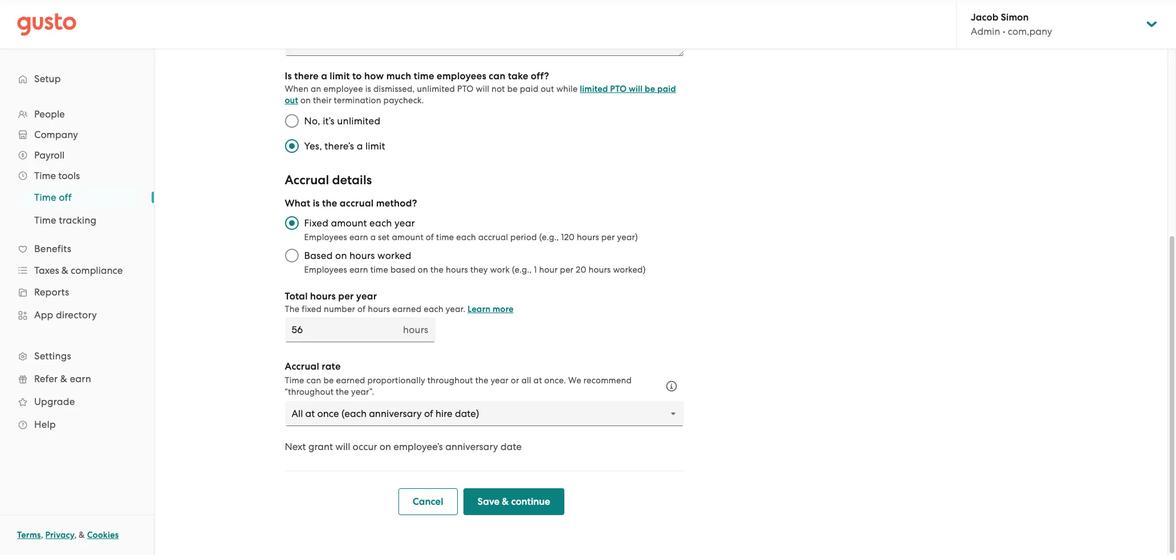 Task type: locate. For each thing, give the bounding box(es) containing it.
0 vertical spatial accrual
[[340, 197, 374, 209]]

a left 'set' at the left of page
[[371, 232, 376, 242]]

accrual
[[285, 172, 329, 188], [285, 361, 320, 373]]

1 vertical spatial out
[[285, 95, 298, 106]]

2 vertical spatial each
[[424, 304, 444, 314]]

time up the "throughout
[[285, 375, 304, 386]]

1 vertical spatial (e.g.,
[[512, 265, 532, 275]]

2 accrual from the top
[[285, 361, 320, 373]]

time for time off
[[34, 192, 56, 203]]

reports
[[34, 286, 69, 298]]

will left not
[[476, 84, 490, 94]]

0 horizontal spatial per
[[338, 290, 354, 302]]

0 vertical spatial of
[[426, 232, 434, 242]]

the down accrual details
[[322, 197, 337, 209]]

simon
[[1001, 11, 1029, 23]]

time inside dropdown button
[[34, 170, 56, 181]]

(e.g., left the 1
[[512, 265, 532, 275]]

be down take
[[508, 84, 518, 94]]

can
[[489, 70, 506, 82], [307, 375, 321, 386]]

people
[[34, 108, 65, 120]]

hours up total hours per year field
[[368, 304, 390, 314]]

year down method?
[[395, 217, 415, 229]]

each up 'set' at the left of page
[[370, 217, 392, 229]]

each left year.
[[424, 304, 444, 314]]

taxes & compliance
[[34, 265, 123, 276]]

time off link
[[21, 187, 143, 208]]

0 horizontal spatial each
[[370, 217, 392, 229]]

time down worked
[[371, 265, 389, 275]]

, left cookies button
[[74, 530, 77, 540]]

a
[[321, 70, 328, 82], [357, 140, 363, 152], [371, 232, 376, 242]]

year up total hours per year field
[[356, 290, 377, 302]]

1 vertical spatial accrual
[[285, 361, 320, 373]]

& left cookies button
[[79, 530, 85, 540]]

per left the year)
[[602, 232, 615, 242]]

time down time off
[[34, 214, 56, 226]]

per up number
[[338, 290, 354, 302]]

will left occur
[[336, 441, 351, 452]]

settings link
[[11, 346, 143, 366]]

of
[[426, 232, 434, 242], [358, 304, 366, 314]]

time can be earned proportionally throughout the year or all at once. we recommend "throughout the year".
[[285, 375, 632, 397]]

save & continue button
[[464, 488, 565, 515]]

2 employees from the top
[[304, 265, 347, 275]]

time for time tools
[[34, 170, 56, 181]]

unlimited down termination
[[337, 115, 381, 127]]

1 vertical spatial can
[[307, 375, 321, 386]]

is up on their termination paycheck.
[[366, 84, 371, 94]]

tracking
[[59, 214, 97, 226]]

privacy
[[45, 530, 74, 540]]

the left year".
[[336, 387, 349, 397]]

1 horizontal spatial can
[[489, 70, 506, 82]]

2 vertical spatial year
[[491, 375, 509, 386]]

time up employees earn time based on the hours they work (e.g., 1 hour per 20 hours worked)
[[436, 232, 454, 242]]

is right "what"
[[313, 197, 320, 209]]

2 horizontal spatial will
[[629, 84, 643, 94]]

a right there's
[[357, 140, 363, 152]]

upgrade link
[[11, 391, 143, 412]]

upgrade
[[34, 396, 75, 407]]

hours up fixed at the left bottom of page
[[310, 290, 336, 302]]

out down off?
[[541, 84, 555, 94]]

or
[[511, 375, 520, 386]]

2 horizontal spatial per
[[602, 232, 615, 242]]

of up total hours per year field
[[358, 304, 366, 314]]

0 horizontal spatial of
[[358, 304, 366, 314]]

next
[[285, 441, 306, 452]]

year left or
[[491, 375, 509, 386]]

earned down based
[[393, 304, 422, 314]]

number
[[324, 304, 355, 314]]

1 horizontal spatial accrual
[[479, 232, 509, 242]]

paycheck.
[[384, 95, 424, 106]]

each up employees earn time based on the hours they work (e.g., 1 hour per 20 hours worked)
[[457, 232, 476, 242]]

accrual up fixed amount each year
[[340, 197, 374, 209]]

earn down fixed amount each year
[[350, 232, 368, 242]]

1 accrual from the top
[[285, 172, 329, 188]]

paid
[[520, 84, 539, 94], [658, 84, 677, 94]]

1 vertical spatial amount
[[392, 232, 424, 242]]

will right the limited
[[629, 84, 643, 94]]

earn down the settings 'link'
[[70, 373, 91, 384]]

employees for fixed
[[304, 232, 347, 242]]

1 , from the left
[[41, 530, 43, 540]]

limit right there's
[[366, 140, 385, 152]]

earn inside refer & earn link
[[70, 373, 91, 384]]

can up not
[[489, 70, 506, 82]]

0 horizontal spatial can
[[307, 375, 321, 386]]

0 horizontal spatial pto
[[457, 84, 474, 94]]

can inside time can be earned proportionally throughout the year or all at once. we recommend "throughout the year".
[[307, 375, 321, 386]]

fixed amount each year
[[304, 217, 415, 229]]

2 horizontal spatial time
[[436, 232, 454, 242]]

1 horizontal spatial paid
[[658, 84, 677, 94]]

1 horizontal spatial is
[[366, 84, 371, 94]]

earned
[[393, 304, 422, 314], [336, 375, 365, 386]]

0 horizontal spatial earned
[[336, 375, 365, 386]]

1 horizontal spatial pto
[[611, 84, 627, 94]]

& right taxes in the top of the page
[[62, 265, 68, 276]]

2 horizontal spatial year
[[491, 375, 509, 386]]

year
[[395, 217, 415, 229], [356, 290, 377, 302], [491, 375, 509, 386]]

amount up worked
[[392, 232, 424, 242]]

0 horizontal spatial ,
[[41, 530, 43, 540]]

0 horizontal spatial paid
[[520, 84, 539, 94]]

learn more link
[[468, 304, 514, 314]]

time for time can be earned proportionally throughout the year or all at once. we recommend "throughout the year".
[[285, 375, 304, 386]]

amount
[[331, 217, 367, 229], [392, 232, 424, 242]]

at
[[534, 375, 542, 386]]

we
[[569, 375, 582, 386]]

unlimited
[[417, 84, 455, 94], [337, 115, 381, 127]]

1 horizontal spatial (e.g.,
[[539, 232, 559, 242]]

when an employee is dismissed, unlimited pto will not be paid out while
[[285, 84, 578, 94]]

continue
[[511, 496, 551, 508]]

1 vertical spatial earn
[[350, 265, 368, 275]]

earned up year".
[[336, 375, 365, 386]]

a for there's
[[357, 140, 363, 152]]

reports link
[[11, 282, 143, 302]]

accrual up "what"
[[285, 172, 329, 188]]

hours
[[577, 232, 600, 242], [350, 250, 375, 261], [446, 265, 468, 275], [589, 265, 611, 275], [310, 290, 336, 302], [368, 304, 390, 314]]

setup link
[[11, 68, 143, 89]]

privacy link
[[45, 530, 74, 540]]

1 pto from the left
[[457, 84, 474, 94]]

on their termination paycheck.
[[298, 95, 424, 106]]

1 list from the top
[[0, 104, 154, 436]]

1 horizontal spatial year
[[395, 217, 415, 229]]

1 horizontal spatial earned
[[393, 304, 422, 314]]

limit
[[330, 70, 350, 82], [366, 140, 385, 152]]

&
[[62, 265, 68, 276], [60, 373, 67, 384], [502, 496, 509, 508], [79, 530, 85, 540]]

1 vertical spatial accrual
[[479, 232, 509, 242]]

, left "privacy" link
[[41, 530, 43, 540]]

,
[[41, 530, 43, 540], [74, 530, 77, 540]]

per
[[602, 232, 615, 242], [560, 265, 574, 275], [338, 290, 354, 302]]

jacob
[[972, 11, 999, 23]]

based on hours worked
[[304, 250, 412, 261]]

0 vertical spatial employees
[[304, 232, 347, 242]]

amount down "what is the accrual method?"
[[331, 217, 367, 229]]

& inside 'button'
[[502, 496, 509, 508]]

set
[[378, 232, 390, 242]]

Yes, there's a limit radio
[[279, 133, 304, 159]]

0 horizontal spatial unlimited
[[337, 115, 381, 127]]

2 pto from the left
[[611, 84, 627, 94]]

1 horizontal spatial limit
[[366, 140, 385, 152]]

will
[[476, 84, 490, 94], [629, 84, 643, 94], [336, 441, 351, 452]]

earn down based on hours worked
[[350, 265, 368, 275]]

1 vertical spatial each
[[457, 232, 476, 242]]

0 vertical spatial time
[[414, 70, 435, 82]]

of right 'set' at the left of page
[[426, 232, 434, 242]]

be right the limited
[[645, 84, 656, 94]]

off?
[[531, 70, 550, 82]]

1 vertical spatial year
[[356, 290, 377, 302]]

0 horizontal spatial be
[[324, 375, 334, 386]]

time inside time can be earned proportionally throughout the year or all at once. we recommend "throughout the year".
[[285, 375, 304, 386]]

earn
[[350, 232, 368, 242], [350, 265, 368, 275], [70, 373, 91, 384]]

employees
[[304, 232, 347, 242], [304, 265, 347, 275]]

out down when at the left of page
[[285, 95, 298, 106]]

2 list from the top
[[0, 186, 154, 232]]

1 horizontal spatial of
[[426, 232, 434, 242]]

limit up employee
[[330, 70, 350, 82]]

of inside total hours per year the fixed number of hours earned each year. learn more
[[358, 304, 366, 314]]

1 vertical spatial a
[[357, 140, 363, 152]]

the
[[322, 197, 337, 209], [431, 265, 444, 275], [476, 375, 489, 386], [336, 387, 349, 397]]

0 vertical spatial a
[[321, 70, 328, 82]]

payroll
[[34, 149, 65, 161]]

0 horizontal spatial will
[[336, 441, 351, 452]]

& inside dropdown button
[[62, 265, 68, 276]]

& right refer
[[60, 373, 67, 384]]

0 horizontal spatial a
[[321, 70, 328, 82]]

accrual for accrual details
[[285, 172, 329, 188]]

0 vertical spatial can
[[489, 70, 506, 82]]

0 vertical spatial earn
[[350, 232, 368, 242]]

will inside the 'limited pto will be paid out'
[[629, 84, 643, 94]]

what
[[285, 197, 311, 209]]

out inside the 'limited pto will be paid out'
[[285, 95, 298, 106]]

home image
[[17, 13, 76, 36]]

(e.g., left the 120
[[539, 232, 559, 242]]

tools
[[58, 170, 80, 181]]

an
[[311, 84, 322, 94]]

1 horizontal spatial time
[[414, 70, 435, 82]]

1
[[534, 265, 537, 275]]

worked)
[[613, 265, 646, 275]]

benefits
[[34, 243, 71, 254]]

0 vertical spatial year
[[395, 217, 415, 229]]

accrual left period
[[479, 232, 509, 242]]

pto down 'employees'
[[457, 84, 474, 94]]

limit for there's
[[366, 140, 385, 152]]

per left 20
[[560, 265, 574, 275]]

a up the "an"
[[321, 70, 328, 82]]

2 vertical spatial a
[[371, 232, 376, 242]]

0 vertical spatial accrual
[[285, 172, 329, 188]]

will for next grant will occur on employee's anniversary date
[[336, 441, 351, 452]]

cancel button
[[399, 488, 458, 515]]

time tools button
[[11, 165, 143, 186]]

Based on hours worked radio
[[279, 243, 304, 268]]

2 horizontal spatial a
[[371, 232, 376, 242]]

is
[[285, 70, 292, 82]]

hours left they
[[446, 265, 468, 275]]

grant
[[309, 441, 333, 452]]

there's
[[325, 140, 354, 152]]

2 , from the left
[[74, 530, 77, 540]]

is
[[366, 84, 371, 94], [313, 197, 320, 209]]

list
[[0, 104, 154, 436], [0, 186, 154, 232]]

2 paid from the left
[[658, 84, 677, 94]]

out
[[541, 84, 555, 94], [285, 95, 298, 106]]

1 vertical spatial employees
[[304, 265, 347, 275]]

refer
[[34, 373, 58, 384]]

1 vertical spatial unlimited
[[337, 115, 381, 127]]

year inside time can be earned proportionally throughout the year or all at once. we recommend "throughout the year".
[[491, 375, 509, 386]]

2 horizontal spatial be
[[645, 84, 656, 94]]

1 horizontal spatial ,
[[74, 530, 77, 540]]

1 horizontal spatial out
[[541, 84, 555, 94]]

unlimited down is there a limit to how much time employees can take off?
[[417, 84, 455, 94]]

hours left worked
[[350, 250, 375, 261]]

0 vertical spatial each
[[370, 217, 392, 229]]

1 horizontal spatial each
[[424, 304, 444, 314]]

0 vertical spatial earned
[[393, 304, 422, 314]]

employees down "fixed"
[[304, 232, 347, 242]]

1 horizontal spatial will
[[476, 84, 490, 94]]

jacob simon admin • com,pany
[[972, 11, 1053, 37]]

& for continue
[[502, 496, 509, 508]]

time down payroll
[[34, 170, 56, 181]]

employees for based
[[304, 265, 347, 275]]

occur
[[353, 441, 377, 452]]

1 vertical spatial limit
[[366, 140, 385, 152]]

proportionally
[[368, 375, 426, 386]]

on
[[301, 95, 311, 106], [335, 250, 347, 261], [418, 265, 428, 275], [380, 441, 391, 452]]

& for compliance
[[62, 265, 68, 276]]

terms
[[17, 530, 41, 540]]

1 vertical spatial per
[[560, 265, 574, 275]]

year inside total hours per year the fixed number of hours earned each year. learn more
[[356, 290, 377, 302]]

2 horizontal spatial each
[[457, 232, 476, 242]]

anniversary
[[446, 441, 498, 452]]

time left off
[[34, 192, 56, 203]]

be down rate
[[324, 375, 334, 386]]

0 vertical spatial limit
[[330, 70, 350, 82]]

2 vertical spatial earn
[[70, 373, 91, 384]]

1 horizontal spatial per
[[560, 265, 574, 275]]

no,
[[304, 115, 320, 127]]

pto right the limited
[[611, 84, 627, 94]]

time up when an employee is dismissed, unlimited pto will not be paid out while
[[414, 70, 435, 82]]

time tools
[[34, 170, 80, 181]]

employees down based
[[304, 265, 347, 275]]

0 horizontal spatial out
[[285, 95, 298, 106]]

1 employees from the top
[[304, 232, 347, 242]]

0 horizontal spatial accrual
[[340, 197, 374, 209]]

Optional text field
[[285, 19, 684, 56]]

0 vertical spatial unlimited
[[417, 84, 455, 94]]

accrual up the "throughout
[[285, 361, 320, 373]]

settings
[[34, 350, 71, 362]]

1 vertical spatial is
[[313, 197, 320, 209]]

can up the "throughout
[[307, 375, 321, 386]]

0 horizontal spatial limit
[[330, 70, 350, 82]]

a for earn
[[371, 232, 376, 242]]

0 horizontal spatial amount
[[331, 217, 367, 229]]

2 vertical spatial per
[[338, 290, 354, 302]]

much
[[387, 70, 412, 82]]

& right save
[[502, 496, 509, 508]]

1 vertical spatial earned
[[336, 375, 365, 386]]

1 vertical spatial of
[[358, 304, 366, 314]]

company
[[34, 129, 78, 140]]

0 horizontal spatial year
[[356, 290, 377, 302]]

1 horizontal spatial a
[[357, 140, 363, 152]]

0 horizontal spatial time
[[371, 265, 389, 275]]

0 vertical spatial per
[[602, 232, 615, 242]]

will for limited pto will be paid out
[[629, 84, 643, 94]]

a for there
[[321, 70, 328, 82]]

pto
[[457, 84, 474, 94], [611, 84, 627, 94]]



Task type: vqa. For each thing, say whether or not it's contained in the screenshot.
earned inside the Time can be earned proportionally throughout the year or all at once. We recommend "throughout the year".
yes



Task type: describe. For each thing, give the bounding box(es) containing it.
gusto navigation element
[[0, 49, 154, 454]]

help
[[34, 419, 56, 430]]

•
[[1003, 26, 1006, 37]]

time off
[[34, 192, 72, 203]]

admin
[[972, 26, 1001, 37]]

next grant will occur on employee's anniversary date
[[285, 441, 522, 452]]

earned inside time can be earned proportionally throughout the year or all at once. we recommend "throughout the year".
[[336, 375, 365, 386]]

earned inside total hours per year the fixed number of hours earned each year. learn more
[[393, 304, 422, 314]]

yes,
[[304, 140, 322, 152]]

the right based
[[431, 265, 444, 275]]

there
[[294, 70, 319, 82]]

compliance
[[71, 265, 123, 276]]

termination
[[334, 95, 381, 106]]

details
[[332, 172, 372, 188]]

dismissed,
[[374, 84, 415, 94]]

limited pto will be paid out link
[[285, 84, 677, 106]]

2 vertical spatial time
[[371, 265, 389, 275]]

0 horizontal spatial (e.g.,
[[512, 265, 532, 275]]

earn for each
[[350, 232, 368, 242]]

period
[[511, 232, 537, 242]]

year for per
[[356, 290, 377, 302]]

earn for hours
[[350, 265, 368, 275]]

year".
[[351, 387, 375, 397]]

0 horizontal spatial is
[[313, 197, 320, 209]]

1 vertical spatial time
[[436, 232, 454, 242]]

0 vertical spatial is
[[366, 84, 371, 94]]

com,pany
[[1008, 26, 1053, 37]]

more
[[493, 304, 514, 314]]

Fixed amount each year radio
[[279, 211, 304, 236]]

app
[[34, 309, 53, 321]]

setup
[[34, 73, 61, 84]]

refer & earn
[[34, 373, 91, 384]]

worked
[[378, 250, 412, 261]]

0 vertical spatial (e.g.,
[[539, 232, 559, 242]]

time tracking
[[34, 214, 97, 226]]

be inside the 'limited pto will be paid out'
[[645, 84, 656, 94]]

directory
[[56, 309, 97, 321]]

hours right 20
[[589, 265, 611, 275]]

all
[[522, 375, 532, 386]]

limited pto will be paid out
[[285, 84, 677, 106]]

list containing time off
[[0, 186, 154, 232]]

save
[[478, 496, 500, 508]]

yes, there's a limit
[[304, 140, 385, 152]]

not
[[492, 84, 505, 94]]

method?
[[376, 197, 418, 209]]

& for earn
[[60, 373, 67, 384]]

pto inside the 'limited pto will be paid out'
[[611, 84, 627, 94]]

based
[[304, 250, 333, 261]]

rate
[[322, 361, 341, 373]]

20
[[576, 265, 587, 275]]

accrual for accrual rate
[[285, 361, 320, 373]]

employees
[[437, 70, 487, 82]]

it's
[[323, 115, 335, 127]]

company button
[[11, 124, 143, 145]]

each inside total hours per year the fixed number of hours earned each year. learn more
[[424, 304, 444, 314]]

per inside total hours per year the fixed number of hours earned each year. learn more
[[338, 290, 354, 302]]

they
[[471, 265, 488, 275]]

year for each
[[395, 217, 415, 229]]

cancel
[[413, 496, 444, 508]]

people button
[[11, 104, 143, 124]]

date
[[501, 441, 522, 452]]

hours right the 120
[[577, 232, 600, 242]]

when
[[285, 84, 309, 94]]

1 horizontal spatial unlimited
[[417, 84, 455, 94]]

app directory
[[34, 309, 97, 321]]

total
[[285, 290, 308, 302]]

fixed
[[302, 304, 322, 314]]

1 horizontal spatial be
[[508, 84, 518, 94]]

hour
[[540, 265, 558, 275]]

0 vertical spatial out
[[541, 84, 555, 94]]

Total hours per year field
[[285, 317, 436, 342]]

how
[[365, 70, 384, 82]]

accrual details
[[285, 172, 372, 188]]

limited
[[580, 84, 608, 94]]

save & continue
[[478, 496, 551, 508]]

is there a limit to how much time employees can take off?
[[285, 70, 550, 82]]

off
[[59, 192, 72, 203]]

time for time tracking
[[34, 214, 56, 226]]

cookies button
[[87, 528, 119, 542]]

0 vertical spatial amount
[[331, 217, 367, 229]]

take
[[508, 70, 529, 82]]

learn
[[468, 304, 491, 314]]

help link
[[11, 414, 143, 435]]

payroll button
[[11, 145, 143, 165]]

fixed
[[304, 217, 329, 229]]

1 paid from the left
[[520, 84, 539, 94]]

app directory link
[[11, 305, 143, 325]]

employee's
[[394, 441, 443, 452]]

1 horizontal spatial amount
[[392, 232, 424, 242]]

time tracking link
[[21, 210, 143, 230]]

terms , privacy , & cookies
[[17, 530, 119, 540]]

while
[[557, 84, 578, 94]]

the right "throughout" at bottom
[[476, 375, 489, 386]]

employees earn a set amount of time each accrual period (e.g., 120 hours per year)
[[304, 232, 638, 242]]

taxes & compliance button
[[11, 260, 143, 281]]

cookies
[[87, 530, 119, 540]]

year)
[[618, 232, 638, 242]]

what is the accrual method?
[[285, 197, 418, 209]]

list containing people
[[0, 104, 154, 436]]

once.
[[545, 375, 566, 386]]

be inside time can be earned proportionally throughout the year or all at once. we recommend "throughout the year".
[[324, 375, 334, 386]]

total hours per year the fixed number of hours earned each year. learn more
[[285, 290, 514, 314]]

limit for there
[[330, 70, 350, 82]]

work
[[490, 265, 510, 275]]

throughout
[[428, 375, 473, 386]]

paid inside the 'limited pto will be paid out'
[[658, 84, 677, 94]]

benefits link
[[11, 238, 143, 259]]

recommend
[[584, 375, 632, 386]]

120
[[561, 232, 575, 242]]

No, it's unlimited radio
[[279, 108, 304, 133]]

employee
[[324, 84, 363, 94]]



